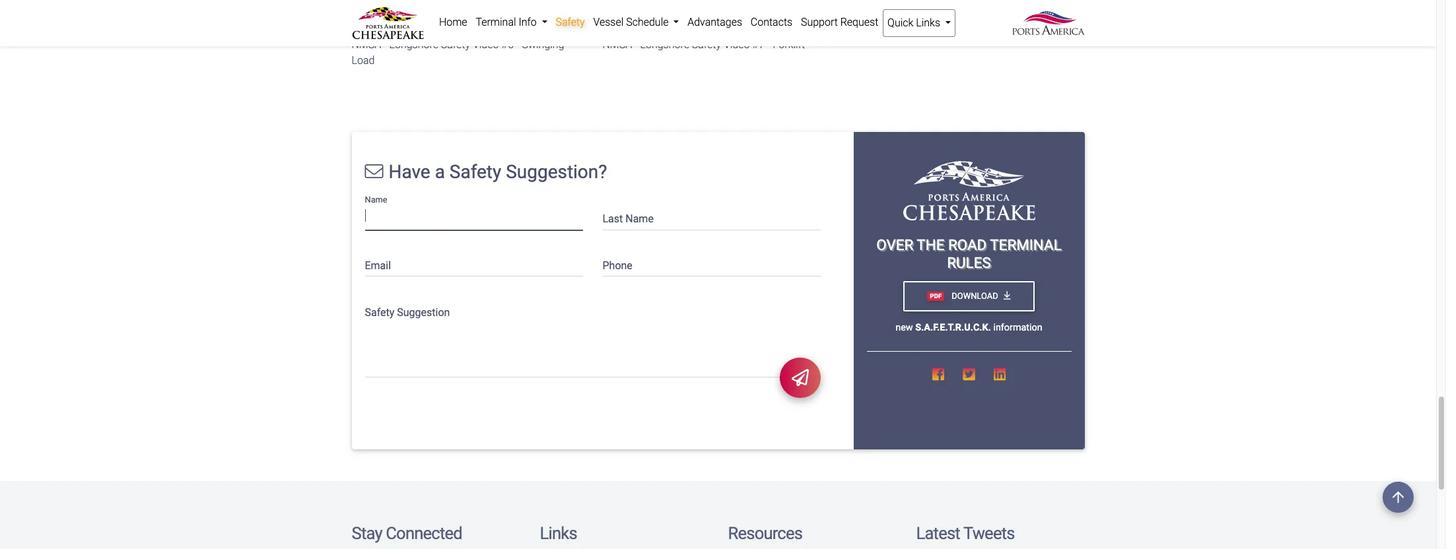 Task type: locate. For each thing, give the bounding box(es) containing it.
safety inside the nmsa - longshore safety video #6 - swinging load
[[441, 39, 470, 51]]

terminal
[[990, 237, 1062, 254]]

1 longshore from the left
[[389, 39, 439, 51]]

1 horizontal spatial links
[[916, 17, 941, 29]]

0 horizontal spatial video
[[473, 39, 499, 51]]

video left #7
[[724, 39, 750, 51]]

Phone text field
[[603, 251, 821, 277]]

longshore inside the nmsa - longshore safety video #6 - swinging load
[[389, 39, 439, 51]]

longshore down schedule
[[640, 39, 690, 51]]

longshore down home link
[[389, 39, 439, 51]]

download
[[950, 292, 999, 301]]

video
[[473, 39, 499, 51], [724, 39, 750, 51]]

last
[[603, 213, 623, 225]]

video inside the nmsa - longshore safety video #6 - swinging load
[[473, 39, 499, 51]]

0 horizontal spatial longshore
[[389, 39, 439, 51]]

1 horizontal spatial video
[[724, 39, 750, 51]]

1 horizontal spatial nmsa
[[603, 39, 632, 51]]

1 video from the left
[[473, 39, 499, 51]]

last name
[[603, 213, 654, 225]]

safety down advantages link
[[692, 39, 721, 51]]

-
[[384, 39, 387, 51], [517, 39, 520, 51], [635, 39, 638, 51], [768, 39, 771, 51]]

2 longshore from the left
[[640, 39, 690, 51]]

Last Name text field
[[603, 205, 821, 230]]

nmsa
[[352, 39, 381, 51], [603, 39, 632, 51]]

email
[[365, 260, 391, 272]]

name right last
[[626, 213, 654, 225]]

1 horizontal spatial longshore
[[640, 39, 690, 51]]

1 horizontal spatial name
[[626, 213, 654, 225]]

longshore
[[389, 39, 439, 51], [640, 39, 690, 51]]

nmsa up load on the left
[[352, 39, 381, 51]]

nmsa down vessel
[[603, 39, 632, 51]]

video left #6
[[473, 39, 499, 51]]

0 horizontal spatial name
[[365, 195, 387, 205]]

load
[[352, 54, 375, 67]]

nmsa for nmsa - longshore safety video #6 - swinging load
[[352, 39, 381, 51]]

name up email
[[365, 195, 387, 205]]

1 - from the left
[[384, 39, 387, 51]]

2 nmsa from the left
[[603, 39, 632, 51]]

new
[[896, 322, 913, 334]]

links
[[916, 17, 941, 29], [540, 524, 577, 544]]

nmsa inside the nmsa - longshore safety video #6 - swinging load
[[352, 39, 381, 51]]

support request link
[[797, 9, 883, 36]]

safety link
[[552, 9, 589, 36]]

2 video from the left
[[724, 39, 750, 51]]

swinging
[[522, 39, 564, 51]]

stay
[[352, 524, 382, 544]]

1 vertical spatial links
[[540, 524, 577, 544]]

vessel
[[594, 16, 624, 28]]

safety up swinging
[[556, 16, 585, 28]]

1 nmsa from the left
[[352, 39, 381, 51]]

name
[[365, 195, 387, 205], [626, 213, 654, 225]]

suggestion
[[397, 306, 450, 319]]

nmsa for nmsa - longshore safety video #7 - forklift
[[603, 39, 632, 51]]

safety
[[556, 16, 585, 28], [441, 39, 470, 51], [692, 39, 721, 51], [450, 161, 502, 183], [365, 306, 395, 319]]

road
[[949, 237, 987, 254]]

#6
[[502, 39, 514, 51]]

nmsa - longshore safety video #7 - forklift
[[603, 39, 805, 51]]

linkedin image
[[994, 368, 1006, 382]]

0 horizontal spatial nmsa
[[352, 39, 381, 51]]

latest tweets
[[917, 524, 1015, 544]]

Name text field
[[365, 205, 583, 230]]

1 vertical spatial name
[[626, 213, 654, 225]]

safety down home link
[[441, 39, 470, 51]]



Task type: vqa. For each thing, say whether or not it's contained in the screenshot.
"Safety Suggestion" text box
yes



Task type: describe. For each thing, give the bounding box(es) containing it.
advantages link
[[684, 9, 747, 36]]

contacts link
[[747, 9, 797, 36]]

info
[[519, 16, 537, 28]]

forklift
[[773, 39, 805, 51]]

home link
[[435, 9, 472, 36]]

safety suggestion
[[365, 306, 450, 319]]

rules
[[947, 254, 991, 272]]

twitter square image
[[963, 368, 976, 382]]

safety left suggestion
[[365, 306, 395, 319]]

quick links
[[888, 17, 943, 29]]

connected
[[386, 524, 462, 544]]

information
[[994, 322, 1043, 334]]

2 - from the left
[[517, 39, 520, 51]]

home
[[439, 16, 467, 28]]

4 - from the left
[[768, 39, 771, 51]]

support
[[801, 16, 838, 28]]

longshore for nmsa - longshore safety video #7 - forklift
[[640, 39, 690, 51]]

seagirt terminal image
[[903, 161, 1035, 221]]

quick links link
[[883, 9, 956, 37]]

#7
[[753, 39, 765, 51]]

s.a.f.e.t.r.u.c.k.
[[916, 322, 991, 334]]

over
[[877, 237, 914, 254]]

safety inside safety link
[[556, 16, 585, 28]]

stay connected
[[352, 524, 462, 544]]

tweets
[[964, 524, 1015, 544]]

latest
[[917, 524, 960, 544]]

Safety Suggestion text field
[[365, 298, 821, 378]]

video image
[[352, 0, 583, 3]]

nmsa - longshore safety video #6 - swinging load
[[352, 39, 564, 67]]

have
[[389, 161, 431, 183]]

support request
[[801, 16, 879, 28]]

facebook square image
[[932, 368, 945, 382]]

phone
[[603, 260, 633, 272]]

arrow to bottom image
[[1004, 292, 1011, 301]]

the
[[917, 237, 945, 254]]

0 horizontal spatial links
[[540, 524, 577, 544]]

go to top image
[[1383, 482, 1414, 513]]

Email text field
[[365, 251, 583, 277]]

terminal info
[[476, 16, 539, 28]]

vessel schedule link
[[589, 9, 684, 36]]

video for #7
[[724, 39, 750, 51]]

pdf
[[930, 293, 942, 300]]

video for #6
[[473, 39, 499, 51]]

request
[[841, 16, 879, 28]]

a
[[435, 161, 445, 183]]

schedule
[[626, 16, 669, 28]]

0 vertical spatial links
[[916, 17, 941, 29]]

terminal info link
[[472, 9, 552, 36]]

have a safety suggestion?
[[389, 161, 607, 183]]

3 - from the left
[[635, 39, 638, 51]]

terminal
[[476, 16, 516, 28]]

0 vertical spatial name
[[365, 195, 387, 205]]

over the road terminal rules
[[877, 237, 1062, 272]]

vessel schedule
[[594, 16, 671, 28]]

quick
[[888, 17, 914, 29]]

new s.a.f.e.t.r.u.c.k. information
[[896, 322, 1043, 334]]

advantages
[[688, 16, 743, 28]]

contacts
[[751, 16, 793, 28]]

resources
[[728, 524, 803, 544]]

longshore for nmsa - longshore safety video #6 - swinging load
[[389, 39, 439, 51]]

safety right a
[[450, 161, 502, 183]]

suggestion?
[[506, 161, 607, 183]]



